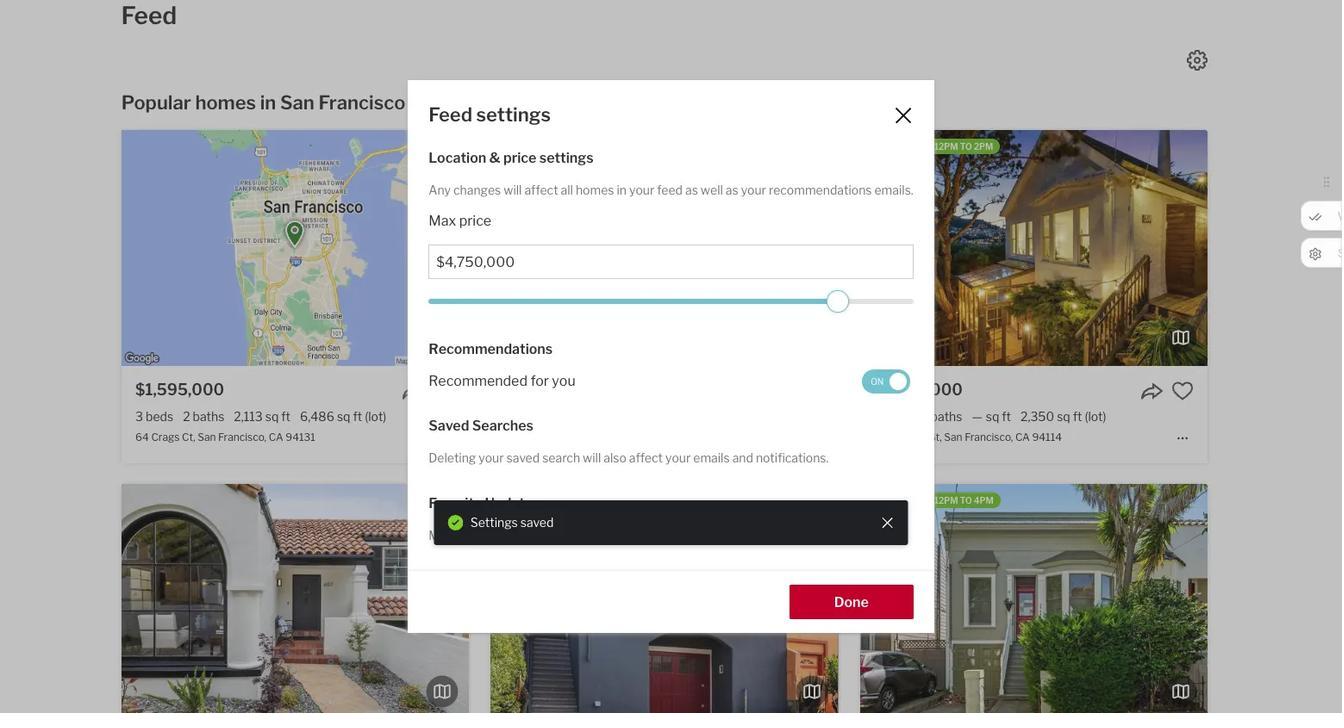 Task type: vqa. For each thing, say whether or not it's contained in the screenshot.
bottommost an
no



Task type: locate. For each thing, give the bounding box(es) containing it.
1 beds from the left
[[146, 410, 173, 424]]

0 vertical spatial feed
[[121, 1, 177, 30]]

4 sq from the left
[[1057, 410, 1071, 424]]

1 vertical spatial homes
[[576, 183, 614, 198]]

2 12pm from the top
[[935, 496, 959, 506]]

your down 'saved searches'
[[479, 451, 504, 466]]

sq right —
[[986, 410, 1000, 424]]

4pm up edit
[[588, 496, 608, 506]]

0 horizontal spatial homes
[[195, 91, 256, 114]]

homes right popular
[[195, 91, 256, 114]]

saved down 540
[[507, 451, 540, 466]]

affect
[[525, 183, 558, 198], [629, 451, 663, 466]]

1 2 baths from the left
[[183, 410, 224, 424]]

1 vertical spatial 2pm
[[553, 496, 572, 506]]

san left francisco
[[280, 91, 315, 114]]

1 horizontal spatial affect
[[629, 451, 663, 466]]

1 (lot) from the left
[[365, 410, 387, 424]]

2 2 baths from the left
[[921, 410, 963, 424]]

0 horizontal spatial feed
[[121, 1, 177, 30]]

as
[[685, 183, 698, 198], [726, 183, 739, 198]]

san right 22nd
[[944, 431, 963, 444]]

4pm
[[588, 496, 608, 506], [974, 496, 994, 506]]

as right "well" on the right top of the page
[[726, 183, 739, 198]]

2 2 from the left
[[921, 410, 928, 424]]

francisco,
[[218, 431, 267, 444], [653, 431, 701, 444], [965, 431, 1013, 444]]

favorites
[[505, 528, 554, 543]]

for
[[531, 373, 549, 390]]

favorite button checkbox
[[433, 380, 455, 403], [1172, 380, 1194, 403]]

12pm
[[935, 141, 959, 152], [935, 496, 959, 506]]

ft for — sq ft
[[1002, 410, 1011, 424]]

1 horizontal spatial (lot)
[[1085, 410, 1107, 424]]

all
[[561, 183, 573, 198]]

1 horizontal spatial st,
[[930, 431, 942, 444]]

1 horizontal spatial beds
[[515, 410, 543, 424]]

2 for $1,595,000
[[183, 410, 190, 424]]

recommended
[[429, 373, 528, 390]]

any
[[429, 183, 451, 198]]

1 2 from the left
[[183, 410, 190, 424]]

your left feed
[[629, 183, 655, 198]]

favorite
[[429, 495, 482, 512]]

ft
[[281, 410, 291, 424], [353, 410, 362, 424], [1002, 410, 1011, 424], [1073, 410, 1083, 424]]

(lot) right "2,350"
[[1085, 410, 1107, 424]]

2 favorite button image from the left
[[1172, 380, 1194, 403]]

1 vertical spatial price
[[459, 213, 492, 230]]

0 horizontal spatial francisco,
[[218, 431, 267, 444]]

price
[[504, 150, 537, 167], [459, 213, 492, 230]]

1 horizontal spatial 2 baths
[[921, 410, 963, 424]]

2 baths up "3978 22nd st, san francisco, ca 94114"
[[921, 410, 963, 424]]

6 beds
[[505, 410, 543, 424]]

1 vertical spatial today,
[[902, 496, 933, 506]]

open today, 12pm to 4pm
[[876, 496, 994, 506]]

open up emails. in the right of the page
[[876, 141, 901, 152]]

1 favorite button image from the left
[[433, 380, 455, 403]]

photo of 3978 22nd st, san francisco, ca 94114 image
[[513, 130, 860, 366], [860, 130, 1208, 366], [1208, 130, 1343, 366]]

homes
[[195, 91, 256, 114], [576, 183, 614, 198]]

affect left the all
[[525, 183, 558, 198]]

ft for 2,113 sq ft
[[281, 410, 291, 424]]

2 baths
[[183, 410, 224, 424], [921, 410, 963, 424]]

beds for 6 beds
[[515, 410, 543, 424]]

location & price settings
[[429, 150, 594, 167]]

4pm down "3978 22nd st, san francisco, ca 94114"
[[974, 496, 994, 506]]

will
[[504, 183, 522, 198], [583, 451, 601, 466]]

0 vertical spatial will
[[504, 183, 522, 198]]

ca
[[269, 431, 283, 444], [703, 431, 718, 444], [1016, 431, 1030, 444]]

2 baths up ct,
[[183, 410, 224, 424]]

0 vertical spatial in
[[260, 91, 276, 114]]

1 ca from the left
[[269, 431, 283, 444]]

sq right 2,113
[[265, 410, 279, 424]]

0 horizontal spatial st,
[[617, 431, 630, 444]]

1 ft from the left
[[281, 410, 291, 424]]

search
[[542, 451, 580, 466]]

2 4pm from the left
[[974, 496, 994, 506]]

3 francisco, from the left
[[965, 431, 1013, 444]]

0 vertical spatial settings
[[476, 104, 551, 126]]

to
[[960, 141, 972, 152], [574, 496, 586, 506], [960, 496, 972, 506]]

sq
[[265, 410, 279, 424], [337, 410, 351, 424], [986, 410, 1000, 424], [1057, 410, 1071, 424]]

1 francisco, from the left
[[218, 431, 267, 444]]

photo of 657 los palmos dr, san francisco, ca 94127 image
[[0, 485, 122, 714], [122, 485, 469, 714], [469, 485, 817, 714]]

2pm
[[974, 141, 994, 152], [553, 496, 572, 506]]

1 vertical spatial 12pm
[[935, 496, 959, 506]]

will down location & price settings
[[504, 183, 522, 198]]

done button
[[790, 585, 914, 620]]

1 horizontal spatial feed
[[429, 104, 473, 126]]

1 12pm from the top
[[935, 141, 959, 152]]

emails.
[[875, 183, 914, 198]]

ft right —
[[1002, 410, 1011, 424]]

$25,000,000
[[505, 381, 607, 399]]

0 horizontal spatial 4pm
[[588, 496, 608, 506]]

ca left 94114
[[1016, 431, 1030, 444]]

saved
[[429, 419, 469, 435]]

open down 3978
[[876, 496, 901, 506]]

ft right 6,486
[[353, 410, 362, 424]]

settings up the all
[[540, 150, 594, 167]]

baths up "3978 22nd st, san francisco, ca 94114"
[[931, 410, 963, 424]]

2 ca from the left
[[703, 431, 718, 444]]

san
[[280, 91, 315, 114], [198, 431, 216, 444], [632, 431, 651, 444], [944, 431, 963, 444]]

2 horizontal spatial ca
[[1016, 431, 1030, 444]]

today,
[[902, 141, 933, 152], [902, 496, 933, 506]]

1 horizontal spatial 2pm
[[974, 141, 994, 152]]

francisco, down 2,113
[[218, 431, 267, 444]]

san right ct,
[[198, 431, 216, 444]]

photo of 3941 23rd st, san francisco, ca 94114 image
[[513, 485, 860, 714], [860, 485, 1208, 714], [1208, 485, 1343, 714]]

3 ft from the left
[[1002, 410, 1011, 424]]

1 horizontal spatial as
[[726, 183, 739, 198]]

3 ca from the left
[[1016, 431, 1030, 444]]

0 horizontal spatial favorite button image
[[433, 380, 455, 403]]

ft up 94131
[[281, 410, 291, 424]]

francisco, down — sq ft
[[965, 431, 1013, 444]]

your right "well" on the right top of the page
[[741, 183, 766, 198]]

0 vertical spatial today,
[[902, 141, 933, 152]]

baths for $1,595,000
[[193, 410, 224, 424]]

0 horizontal spatial baths
[[193, 410, 224, 424]]

3 beds
[[135, 410, 173, 424]]

sq for 2,113
[[265, 410, 279, 424]]

location
[[429, 150, 487, 167]]

2 favorite button checkbox from the left
[[1172, 380, 1194, 403]]

1 vertical spatial will
[[583, 451, 601, 466]]

your
[[629, 183, 655, 198], [741, 183, 766, 198], [479, 451, 504, 466], [666, 451, 691, 466], [477, 528, 502, 543], [596, 528, 621, 543]]

san for popular
[[280, 91, 315, 114]]

saved down sat,
[[521, 516, 554, 531]]

1 photo of 687 london st, san francisco, ca 94112 image from the left
[[143, 485, 491, 714]]

0 horizontal spatial favorite button checkbox
[[433, 380, 455, 403]]

2 beds from the left
[[515, 410, 543, 424]]

3 photo of 3941 23rd st, san francisco, ca 94114 image from the left
[[1208, 485, 1343, 714]]

francisco, up "emails"
[[653, 431, 701, 444]]

photo of 687 london st, san francisco, ca 94112 image
[[143, 485, 491, 714], [491, 485, 839, 714], [838, 485, 1186, 714]]

settings saved
[[471, 516, 554, 531]]

beds right 3
[[146, 410, 173, 424]]

1 sq from the left
[[265, 410, 279, 424]]

deleting
[[429, 451, 476, 466]]

1 4pm from the left
[[588, 496, 608, 506]]

to for open today, 12pm to 2pm
[[960, 141, 972, 152]]

2 up ct,
[[183, 410, 190, 424]]

open for open today, 12pm to 2pm
[[876, 141, 901, 152]]

0 horizontal spatial (lot)
[[365, 410, 387, 424]]

price down the changes
[[459, 213, 492, 230]]

1 today, from the top
[[902, 141, 933, 152]]

1 photo of 3941 23rd st, san francisco, ca 94114 image from the left
[[513, 485, 860, 714]]

will down del
[[583, 451, 601, 466]]

beds right 6
[[515, 410, 543, 424]]

1 horizontal spatial ca
[[703, 431, 718, 444]]

beds
[[146, 410, 173, 424], [515, 410, 543, 424]]

2 st, from the left
[[930, 431, 942, 444]]

0 vertical spatial homes
[[195, 91, 256, 114]]

popular
[[121, 91, 191, 114]]

1 horizontal spatial francisco,
[[653, 431, 701, 444]]

camino
[[539, 431, 576, 444]]

st, right 22nd
[[930, 431, 942, 444]]

sat,
[[533, 496, 551, 506]]

1 horizontal spatial favorite button checkbox
[[1172, 380, 1194, 403]]

st,
[[617, 431, 630, 444], [930, 431, 942, 444]]

saved
[[507, 451, 540, 466], [521, 516, 554, 531]]

ca left 94131
[[269, 431, 283, 444]]

0 horizontal spatial in
[[260, 91, 276, 114]]

1 horizontal spatial 4pm
[[974, 496, 994, 506]]

ft right "2,350"
[[1073, 410, 1083, 424]]

price right &
[[504, 150, 537, 167]]

baths
[[193, 410, 224, 424], [931, 410, 963, 424]]

2 horizontal spatial francisco,
[[965, 431, 1013, 444]]

2
[[183, 410, 190, 424], [921, 410, 928, 424]]

0 horizontal spatial 2pm
[[553, 496, 572, 506]]

1 st, from the left
[[617, 431, 630, 444]]

2 (lot) from the left
[[1085, 410, 1107, 424]]

baths up 64 crags ct, san francisco, ca 94131
[[193, 410, 224, 424]]

0 horizontal spatial will
[[504, 183, 522, 198]]

0 horizontal spatial affect
[[525, 183, 558, 198]]

1 favorite button checkbox from the left
[[433, 380, 455, 403]]

today, for open today, 12pm to 2pm
[[902, 141, 933, 152]]

3 sq from the left
[[986, 410, 1000, 424]]

0 horizontal spatial beds
[[146, 410, 173, 424]]

0 vertical spatial price
[[504, 150, 537, 167]]

photo of 540 el camino del mar st, san francisco, ca 94121 image
[[143, 130, 491, 366], [491, 130, 839, 366], [838, 130, 1186, 366]]

ca up "emails"
[[703, 431, 718, 444]]

open up settings saved
[[506, 496, 531, 506]]

2 ft from the left
[[353, 410, 362, 424]]

1 horizontal spatial baths
[[931, 410, 963, 424]]

1 horizontal spatial 2
[[921, 410, 928, 424]]

0 vertical spatial affect
[[525, 183, 558, 198]]

540 el camino del mar st, san francisco, ca 94121
[[505, 431, 750, 444]]

4 ft from the left
[[1073, 410, 1083, 424]]

homes right the all
[[576, 183, 614, 198]]

max price
[[429, 213, 492, 230]]

affect down 540 el camino del mar st, san francisco, ca 94121
[[629, 451, 663, 466]]

1 photo of 657 los palmos dr, san francisco, ca 94127 image from the left
[[0, 485, 122, 714]]

(lot)
[[365, 410, 387, 424], [1085, 410, 1107, 424]]

$1,495,000
[[874, 381, 963, 399]]

0 horizontal spatial as
[[685, 183, 698, 198]]

today, down 22nd
[[902, 496, 933, 506]]

or
[[557, 528, 569, 543]]

1 horizontal spatial favorite button image
[[1172, 380, 1194, 403]]

sq right "2,350"
[[1057, 410, 1071, 424]]

2 today, from the top
[[902, 496, 933, 506]]

2 francisco, from the left
[[653, 431, 701, 444]]

today, up emails. in the right of the page
[[902, 141, 933, 152]]

2 photo of 3941 23rd st, san francisco, ca 94114 image from the left
[[860, 485, 1208, 714]]

manage your favorites or edit your
[[429, 528, 621, 543]]

feed
[[121, 1, 177, 30], [429, 104, 473, 126]]

2 baths for $1,595,000
[[183, 410, 224, 424]]

done
[[835, 595, 869, 611]]

el
[[528, 431, 537, 444]]

0 horizontal spatial 2
[[183, 410, 190, 424]]

st, right mar
[[617, 431, 630, 444]]

1 vertical spatial saved
[[521, 516, 554, 531]]

san for 64
[[198, 431, 216, 444]]

you
[[552, 373, 576, 390]]

in
[[260, 91, 276, 114], [617, 183, 627, 198]]

1 vertical spatial in
[[617, 183, 627, 198]]

2 sq from the left
[[337, 410, 351, 424]]

0 horizontal spatial 2 baths
[[183, 410, 224, 424]]

0 vertical spatial 12pm
[[935, 141, 959, 152]]

4pm for open today, 12pm to 4pm
[[974, 496, 994, 506]]

1 horizontal spatial will
[[583, 451, 601, 466]]

1 baths from the left
[[193, 410, 224, 424]]

2 baths from the left
[[931, 410, 963, 424]]

your down favorite updates
[[477, 528, 502, 543]]

settings
[[476, 104, 551, 126], [540, 150, 594, 167]]

settings up location & price settings
[[476, 104, 551, 126]]

64
[[135, 431, 149, 444]]

as left "well" on the right top of the page
[[685, 183, 698, 198]]

1 vertical spatial feed
[[429, 104, 473, 126]]

1 horizontal spatial homes
[[576, 183, 614, 198]]

0 horizontal spatial ca
[[269, 431, 283, 444]]

searches
[[472, 419, 534, 435]]

open
[[876, 141, 901, 152], [506, 496, 531, 506], [876, 496, 901, 506]]

sq right 6,486
[[337, 410, 351, 424]]

(lot) right 6,486
[[365, 410, 387, 424]]

2 up 22nd
[[921, 410, 928, 424]]

notifications.
[[756, 451, 829, 466]]

favorite button image
[[433, 380, 455, 403], [1172, 380, 1194, 403]]



Task type: describe. For each thing, give the bounding box(es) containing it.
popular homes in san francisco
[[121, 91, 406, 114]]

2,113
[[234, 410, 263, 424]]

1 photo of 540 el camino del mar st, san francisco, ca 94121 image from the left
[[143, 130, 491, 366]]

also
[[604, 451, 627, 466]]

2 for $1,495,000
[[921, 410, 928, 424]]

any changes will affect all homes in your feed as well as your recommendations emails.
[[429, 183, 914, 198]]

—
[[972, 410, 983, 424]]

open today, 12pm to 2pm
[[876, 141, 994, 152]]

edit
[[571, 528, 593, 543]]

your right edit
[[596, 528, 621, 543]]

favorite button image for $1,495,000
[[1172, 380, 1194, 403]]

favorite updates
[[429, 495, 540, 512]]

feed
[[657, 183, 683, 198]]

0 vertical spatial 2pm
[[974, 141, 994, 152]]

1 horizontal spatial price
[[504, 150, 537, 167]]

&
[[489, 150, 501, 167]]

beds for 3 beds
[[146, 410, 173, 424]]

2,350 sq ft (lot)
[[1021, 410, 1107, 424]]

6,486 sq ft (lot)
[[300, 410, 387, 424]]

3 photo of 3978 22nd st, san francisco, ca 94114 image from the left
[[1208, 130, 1343, 366]]

0 vertical spatial saved
[[507, 451, 540, 466]]

ct,
[[182, 431, 195, 444]]

favorites link
[[502, 528, 557, 543]]

2 baths for $1,495,000
[[921, 410, 963, 424]]

3 photo of 687 london st, san francisco, ca 94112 image from the left
[[838, 485, 1186, 714]]

feed for feed settings
[[429, 104, 473, 126]]

saved inside section
[[521, 516, 554, 531]]

3
[[135, 410, 143, 424]]

1 vertical spatial affect
[[629, 451, 663, 466]]

crags
[[151, 431, 180, 444]]

3 photo of 540 el camino del mar st, san francisco, ca 94121 image from the left
[[838, 130, 1186, 366]]

Max price slider range field
[[429, 291, 914, 313]]

mar
[[596, 431, 615, 444]]

2 photo of 687 london st, san francisco, ca 94112 image from the left
[[491, 485, 839, 714]]

max
[[429, 213, 456, 230]]

94131
[[286, 431, 315, 444]]

1 horizontal spatial in
[[617, 183, 627, 198]]

recommendations
[[429, 342, 553, 358]]

3978 22nd st, san francisco, ca 94114
[[874, 431, 1062, 444]]

san for 3978
[[944, 431, 963, 444]]

open for open sat, 2pm to 4pm
[[506, 496, 531, 506]]

today, for open today, 12pm to 4pm
[[902, 496, 933, 506]]

feed settings
[[429, 104, 551, 126]]

and
[[733, 451, 753, 466]]

12pm for 4pm
[[935, 496, 959, 506]]

saved searches
[[429, 419, 534, 435]]

4pm for open sat, 2pm to 4pm
[[588, 496, 608, 506]]

3 photo of 657 los palmos dr, san francisco, ca 94127 image from the left
[[469, 485, 817, 714]]

2 photo of 3978 22nd st, san francisco, ca 94114 image from the left
[[860, 130, 1208, 366]]

(lot) for $1,495,000
[[1085, 410, 1107, 424]]

updates
[[485, 495, 540, 512]]

baths for $1,495,000
[[931, 410, 963, 424]]

recommendations
[[769, 183, 872, 198]]

favorite button checkbox for $1,495,000
[[1172, 380, 1194, 403]]

94121
[[720, 431, 750, 444]]

ft for 6,486 sq ft (lot)
[[353, 410, 362, 424]]

open sat, 2pm to 4pm
[[506, 496, 608, 506]]

ca for $1,595,000
[[269, 431, 283, 444]]

favorite button image for $1,595,000
[[433, 380, 455, 403]]

your left "emails"
[[666, 451, 691, 466]]

$1,595,000
[[135, 381, 224, 399]]

6
[[505, 410, 513, 424]]

sq for —
[[986, 410, 1000, 424]]

6,486
[[300, 410, 334, 424]]

ft for 2,350 sq ft (lot)
[[1073, 410, 1083, 424]]

12pm for 2pm
[[935, 141, 959, 152]]

2,113 sq ft
[[234, 410, 291, 424]]

— sq ft
[[972, 410, 1011, 424]]

francisco
[[319, 91, 406, 114]]

to for open today, 12pm to 4pm
[[960, 496, 972, 506]]

1 photo of 3978 22nd st, san francisco, ca 94114 image from the left
[[513, 130, 860, 366]]

changes
[[454, 183, 501, 198]]

francisco, for $1,495,000
[[965, 431, 1013, 444]]

64 crags ct, san francisco, ca 94131 image
[[122, 130, 469, 366]]

540
[[505, 431, 525, 444]]

sq for 6,486
[[337, 410, 351, 424]]

3978
[[874, 431, 901, 444]]

francisco, for $1,595,000
[[218, 431, 267, 444]]

ca for $1,495,000
[[1016, 431, 1030, 444]]

recommended for you
[[429, 373, 576, 390]]

settings
[[471, 516, 518, 531]]

open for open today, 12pm to 4pm
[[876, 496, 901, 506]]

1 vertical spatial settings
[[540, 150, 594, 167]]

favorite button checkbox for $1,595,000
[[433, 380, 455, 403]]

san up deleting your saved search will also affect your emails and notifications.
[[632, 431, 651, 444]]

deleting your saved search will also affect your emails and notifications.
[[429, 451, 829, 466]]

del
[[578, 431, 594, 444]]

feed for feed
[[121, 1, 177, 30]]

2 photo of 540 el camino del mar st, san francisco, ca 94121 image from the left
[[491, 130, 839, 366]]

0 horizontal spatial price
[[459, 213, 492, 230]]

64 crags ct, san francisco, ca 94131
[[135, 431, 315, 444]]

2,350
[[1021, 410, 1055, 424]]

manage
[[429, 528, 474, 543]]

(lot) for $1,595,000
[[365, 410, 387, 424]]

2 photo of 657 los palmos dr, san francisco, ca 94127 image from the left
[[122, 485, 469, 714]]

1 as from the left
[[685, 183, 698, 198]]

94114
[[1032, 431, 1062, 444]]

well
[[701, 183, 723, 198]]

22nd
[[903, 431, 927, 444]]

Max price input text field
[[436, 255, 906, 271]]

2 as from the left
[[726, 183, 739, 198]]

sq for 2,350
[[1057, 410, 1071, 424]]

emails
[[693, 451, 730, 466]]

to for open sat, 2pm to 4pm
[[574, 496, 586, 506]]

settings saved section
[[434, 501, 908, 546]]



